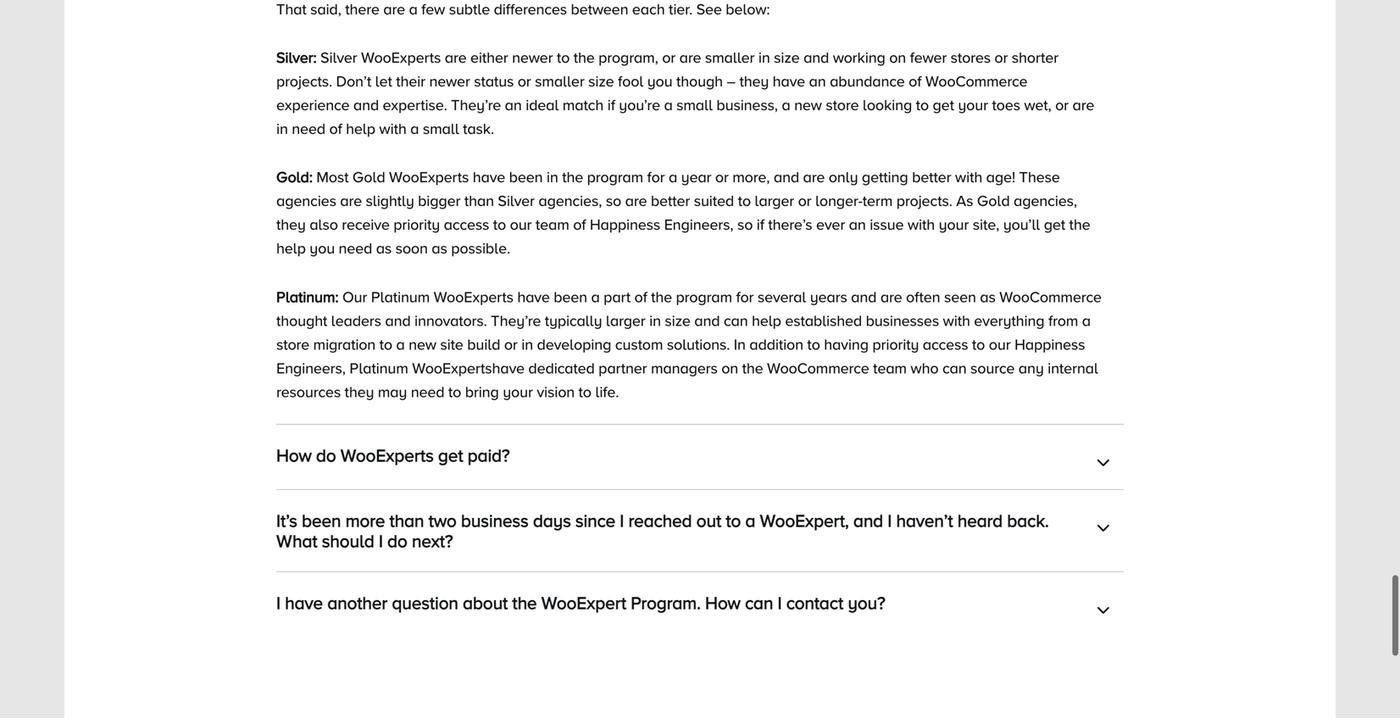 Task type: describe. For each thing, give the bounding box(es) containing it.
or up ideal
[[518, 73, 531, 90]]

in inside and include your contact details, business name, and the name of the wooexpert in question. we'll make sure that you get the help you need.
[[1022, 575, 1033, 592]]

0 vertical spatial better
[[912, 168, 952, 185]]

0 horizontal spatial small
[[423, 120, 459, 137]]

0 vertical spatial preferred
[[590, 492, 651, 509]]

the right part at the top left of the page
[[651, 288, 672, 305]]

are left 'either'
[[445, 49, 467, 66]]

processes;
[[784, 492, 854, 509]]

with right issue
[[908, 216, 935, 233]]

1 vertical spatial size
[[589, 73, 614, 90]]

0 vertical spatial platinum
[[371, 288, 430, 305]]

need.
[[558, 598, 595, 615]]

access inside most gold wooexperts have been in the program for a year or more, and are only getting better with age! these agencies are slightly bigger than silver agencies, so are better suited to larger or longer-term projects. as gold agencies, they also receive priority access to our team of happiness engineers, so if there's ever an issue with your site, you'll get the help you need as soon as possible.
[[444, 216, 489, 233]]

and right methods
[[894, 516, 920, 533]]

than inside "it's been more than two business days since i reached out to a wooexpert, and i haven't heard back. what should i do next?"
[[390, 510, 424, 530]]

source
[[971, 359, 1015, 376]]

leaders
[[331, 312, 381, 329]]

established
[[785, 312, 862, 329]]

as
[[957, 192, 974, 209]]

who
[[911, 359, 939, 376]]

1 vertical spatial contact
[[787, 593, 844, 612]]

program inside our platinum wooexperts have been a part of the program for several years and are often seen as woocommerce thought leaders and innovators. they're typically larger in size and can help established businesses with everything from a store migration to a new site build or in developing custom solutions. in addition to having priority access to our happiness engineers, platinum wooexpertshave dedicated partner managers on the woocommerce team who can source any internal resources they may need to bring your vision to life.
[[676, 288, 733, 305]]

abundance
[[830, 73, 905, 90]]

program inside each agency in the wooexpert program has its preferred payment tools and processes; woocommerce does not handle invoicing or payments for their work. we suggest inquiring about preferred payment methods and timelines during the initial discovery call with your chosen expert.
[[484, 492, 540, 509]]

for inside our platinum wooexperts have been a part of the program for several years and are often seen as woocommerce thought leaders and innovators. they're typically larger in size and can help established businesses with everything from a store migration to a new site build or in developing custom solutions. in addition to having priority access to our happiness engineers, platinum wooexpertshave dedicated partner managers on the woocommerce team who can source any internal resources they may need to bring your vision to life.
[[736, 288, 754, 305]]

the right name
[[920, 575, 941, 592]]

most gold wooexperts have been in the program for a year or more, and are only getting better with age! these agencies are slightly bigger than silver agencies, so are better suited to larger or longer-term projects. as gold agencies, they also receive priority access to our team of happiness engineers, so if there's ever an issue with your site, you'll get the help you need as soon as possible.
[[276, 168, 1091, 257]]

2 vertical spatial can
[[745, 593, 774, 612]]

a left part at the top left of the page
[[591, 288, 600, 305]]

fool
[[618, 73, 644, 90]]

thought
[[276, 312, 327, 329]]

to left bring
[[448, 383, 461, 400]]

we'll
[[276, 598, 310, 615]]

and right leaders
[[385, 312, 411, 329]]

suggest
[[545, 516, 598, 533]]

larger inside our platinum wooexperts have been a part of the program for several years and are often seen as woocommerce thought leaders and innovators. they're typically larger in size and can help established businesses with everything from a store migration to a new site build or in developing custom solutions. in addition to having priority access to our happiness engineers, platinum wooexpertshave dedicated partner managers on the woocommerce team who can source any internal resources they may need to bring your vision to life.
[[606, 312, 646, 329]]

your inside silver wooexperts are either newer to the program, or are smaller in size and working on fewer stores or shorter projects. don't let their newer status or smaller size fool you though – they have an abundance of woocommerce experience and expertise. they're an ideal match if you're a small business, a new store looking to get your toes wet, or are in need of help with a small task.
[[958, 96, 989, 113]]

have left another at the bottom left
[[285, 593, 323, 612]]

in up the 'custom'
[[650, 312, 661, 329]]

get left paid?
[[438, 445, 463, 465]]

store inside silver wooexperts are either newer to the program, or are smaller in size and working on fewer stores or shorter projects. don't let their newer status or smaller size fool you though – they have an abundance of woocommerce experience and expertise. they're an ideal match if you're a small business, a new store looking to get your toes wet, or are in need of help with a small task.
[[826, 96, 859, 113]]

each
[[632, 0, 665, 17]]

next?
[[412, 531, 453, 551]]

to up possible.
[[493, 216, 506, 233]]

to down more,
[[738, 192, 751, 209]]

subtle
[[449, 0, 490, 17]]

tier.
[[669, 0, 693, 17]]

the right the question on the left bottom
[[470, 598, 492, 615]]

are right wet,
[[1073, 96, 1095, 113]]

chevron up image
[[1097, 452, 1111, 469]]

fewer
[[910, 49, 947, 66]]

platinum:
[[276, 288, 339, 305]]

wooexperts for do
[[341, 445, 434, 465]]

dedicated
[[529, 359, 595, 376]]

seen
[[945, 288, 977, 305]]

and include your contact details, business name, and the name of the wooexpert in question. we'll make sure that you get the help you need.
[[276, 575, 1098, 615]]

in inside each agency in the wooexpert program has its preferred payment tools and processes; woocommerce does not handle invoicing or payments for their work. we suggest inquiring about preferred payment methods and timelines during the initial discovery call with your chosen expert.
[[367, 492, 378, 509]]

1 vertical spatial how
[[705, 593, 741, 612]]

slightly
[[366, 192, 414, 209]]

our platinum wooexperts have been a part of the program for several years and are often seen as woocommerce thought leaders and innovators. they're typically larger in size and can help established businesses with everything from a store migration to a new site build or in developing custom solutions. in addition to having priority access to our happiness engineers, platinum wooexpertshave dedicated partner managers on the woocommerce team who can source any internal resources they may need to bring your vision to life.
[[276, 288, 1102, 400]]

your inside each agency in the wooexpert program has its preferred payment tools and processes; woocommerce does not handle invoicing or payments for their work. we suggest inquiring about preferred payment methods and timelines during the initial discovery call with your chosen expert.
[[403, 540, 433, 557]]

i down 'more'
[[379, 531, 383, 551]]

and down "expert."
[[480, 575, 506, 592]]

their inside each agency in the wooexpert program has its preferred payment tools and processes; woocommerce does not handle invoicing or payments for their work. we suggest inquiring about preferred payment methods and timelines during the initial discovery call with your chosen expert.
[[447, 516, 477, 533]]

or right wet,
[[1056, 96, 1069, 113]]

about inside each agency in the wooexpert program has its preferred payment tools and processes; woocommerce does not handle invoicing or payments for their work. we suggest inquiring about preferred payment methods and timelines during the initial discovery call with your chosen expert.
[[663, 516, 701, 533]]

getting
[[862, 168, 909, 185]]

internal
[[1048, 359, 1099, 376]]

been inside "it's been more than two business days since i reached out to a wooexpert, and i haven't heard back. what should i do next?"
[[302, 510, 341, 530]]

site
[[440, 336, 464, 353]]

or up the there's
[[798, 192, 812, 209]]

1 vertical spatial payment
[[770, 516, 829, 533]]

these
[[1020, 168, 1060, 185]]

each agency in the wooexpert program has its preferred payment tools and processes; woocommerce does not handle invoicing or payments for their work. we suggest inquiring about preferred payment methods and timelines during the initial discovery call with your chosen expert.
[[276, 492, 1094, 557]]

a right the business,
[[782, 96, 791, 113]]

inquiring
[[602, 516, 659, 533]]

a right you're
[[664, 96, 673, 113]]

a up may
[[396, 336, 405, 353]]

expert.
[[489, 540, 535, 557]]

you'll
[[1004, 216, 1041, 233]]

woocommerce up from
[[1000, 288, 1102, 305]]

our
[[342, 288, 367, 305]]

vision
[[537, 383, 575, 400]]

the down match
[[562, 168, 583, 185]]

let
[[375, 73, 392, 90]]

ever
[[817, 216, 846, 233]]

should
[[322, 531, 374, 551]]

in inside most gold wooexperts have been in the program for a year or more, and are only getting better with age! these agencies are slightly bigger than silver agencies, so are better suited to larger or longer-term projects. as gold agencies, they also receive priority access to our team of happiness engineers, so if there's ever an issue with your site, you'll get the help you need as soon as possible.
[[547, 168, 559, 185]]

1 horizontal spatial as
[[432, 240, 447, 257]]

priority inside our platinum wooexperts have been a part of the program for several years and are often seen as woocommerce thought leaders and innovators. they're typically larger in size and can help established businesses with everything from a store migration to a new site build or in developing custom solutions. in addition to having priority access to our happiness engineers, platinum wooexpertshave dedicated partner managers on the woocommerce team who can source any internal resources they may need to bring your vision to life.
[[873, 336, 919, 353]]

paid?
[[468, 445, 510, 465]]

are up receive
[[340, 192, 362, 209]]

match
[[563, 96, 604, 113]]

to down leaders
[[380, 336, 393, 353]]

you right 'that'
[[416, 598, 441, 615]]

include
[[510, 575, 558, 592]]

discovery
[[276, 540, 340, 557]]

between
[[571, 0, 629, 17]]

wooexpert inside each agency in the wooexpert program has its preferred payment tools and processes; woocommerce does not handle invoicing or payments for their work. we suggest inquiring about preferred payment methods and timelines during the initial discovery call with your chosen expert.
[[407, 492, 480, 509]]

happiness inside our platinum wooexperts have been a part of the program for several years and are often seen as woocommerce thought leaders and innovators. they're typically larger in size and can help established businesses with everything from a store migration to a new site build or in developing custom solutions. in addition to having priority access to our happiness engineers, platinum wooexpertshave dedicated partner managers on the woocommerce team who can source any internal resources they may need to bring your vision to life.
[[1015, 336, 1086, 353]]

the up you?
[[837, 575, 858, 592]]

back.
[[1007, 510, 1049, 530]]

businesses
[[866, 312, 940, 329]]

with inside each agency in the wooexpert program has its preferred payment tools and processes; woocommerce does not handle invoicing or payments for their work. we suggest inquiring about preferred payment methods and timelines during the initial discovery call with your chosen expert.
[[372, 540, 399, 557]]

and left working
[[804, 49, 829, 66]]

developing
[[537, 336, 612, 353]]

suited
[[694, 192, 734, 209]]

the down include
[[512, 593, 537, 612]]

or inside each agency in the wooexpert program has its preferred payment tools and processes; woocommerce does not handle invoicing or payments for their work. we suggest inquiring about preferred payment methods and timelines during the initial discovery call with your chosen expert.
[[339, 516, 352, 533]]

resources
[[276, 383, 341, 400]]

years
[[810, 288, 848, 305]]

on inside our platinum wooexperts have been a part of the program for several years and are often seen as woocommerce thought leaders and innovators. they're typically larger in size and can help established businesses with everything from a store migration to a new site build or in developing custom solutions. in addition to having priority access to our happiness engineers, platinum wooexpertshave dedicated partner managers on the woocommerce team who can source any internal resources they may need to bring your vision to life.
[[722, 359, 739, 376]]

its
[[572, 492, 586, 509]]

1 vertical spatial platinum
[[350, 359, 409, 376]]

to inside "it's been more than two business days since i reached out to a wooexpert, and i haven't heard back. what should i do next?"
[[726, 510, 741, 530]]

typically
[[545, 312, 602, 329]]

with inside our platinum wooexperts have been a part of the program for several years and are often seen as woocommerce thought leaders and innovators. they're typically larger in size and can help established businesses with everything from a store migration to a new site build or in developing custom solutions. in addition to having priority access to our happiness engineers, platinum wooexpertshave dedicated partner managers on the woocommerce team who can source any internal resources they may need to bring your vision to life.
[[943, 312, 971, 329]]

wooexperts for platinum
[[434, 288, 514, 305]]

team inside our platinum wooexperts have been a part of the program for several years and are often seen as woocommerce thought leaders and innovators. they're typically larger in size and can help established businesses with everything from a store migration to a new site build or in developing custom solutions. in addition to having priority access to our happiness engineers, platinum wooexpertshave dedicated partner managers on the woocommerce team who can source any internal resources they may need to bring your vision to life.
[[873, 359, 907, 376]]

or inside our platinum wooexperts have been a part of the program for several years and are often seen as woocommerce thought leaders and innovators. they're typically larger in size and can help established businesses with everything from a store migration to a new site build or in developing custom solutions. in addition to having priority access to our happiness engineers, platinum wooexpertshave dedicated partner managers on the woocommerce team who can source any internal resources they may need to bring your vision to life.
[[504, 336, 518, 353]]

and up solutions.
[[695, 312, 720, 329]]

wooexpert inside and include your contact details, business name, and the name of the wooexpert in question. we'll make sure that you get the help you need.
[[945, 575, 1018, 592]]

0 horizontal spatial as
[[376, 240, 392, 257]]

contact inside and include your contact details, business name, and the name of the wooexpert in question. we'll make sure that you get the help you need.
[[596, 575, 645, 592]]

receive
[[342, 216, 390, 233]]

business for details,
[[701, 575, 759, 592]]

0 horizontal spatial smaller
[[535, 73, 585, 90]]

0 vertical spatial small
[[677, 96, 713, 113]]

most
[[316, 168, 349, 185]]

in
[[734, 336, 746, 353]]

and down don't
[[353, 96, 379, 113]]

tools
[[718, 492, 751, 509]]

though
[[677, 73, 723, 90]]

each
[[276, 492, 309, 509]]

are inside our platinum wooexperts have been a part of the program for several years and are often seen as woocommerce thought leaders and innovators. they're typically larger in size and can help established businesses with everything from a store migration to a new site build or in developing custom solutions. in addition to having priority access to our happiness engineers, platinum wooexpertshave dedicated partner managers on the woocommerce team who can source any internal resources they may need to bring your vision to life.
[[881, 288, 903, 305]]

migration
[[313, 336, 376, 353]]

get inside silver wooexperts are either newer to the program, or are smaller in size and working on fewer stores or shorter projects. don't let their newer status or smaller size fool you though – they have an abundance of woocommerce experience and expertise. they're an ideal match if you're a small business, a new store looking to get your toes wet, or are in need of help with a small task.
[[933, 96, 955, 113]]

our inside most gold wooexperts have been in the program for a year or more, and are only getting better with age! these agencies are slightly bigger than silver agencies, so are better suited to larger or longer-term projects. as gold agencies, they also receive priority access to our team of happiness engineers, so if there's ever an issue with your site, you'll get the help you need as soon as possible.
[[510, 216, 532, 233]]

question.
[[1037, 575, 1098, 592]]

silver wooexperts are either newer to the program, or are smaller in size and working on fewer stores or shorter projects. don't let their newer status or smaller size fool you though – they have an abundance of woocommerce experience and expertise. they're an ideal match if you're a small business, a new store looking to get your toes wet, or are in need of help with a small task.
[[276, 49, 1095, 137]]

engineers, inside most gold wooexperts have been in the program for a year or more, and are only getting better with age! these agencies are slightly bigger than silver agencies, so are better suited to larger or longer-term projects. as gold agencies, they also receive priority access to our team of happiness engineers, so if there's ever an issue with your site, you'll get the help you need as soon as possible.
[[664, 216, 734, 233]]

our inside our platinum wooexperts have been a part of the program for several years and are often seen as woocommerce thought leaders and innovators. they're typically larger in size and can help established businesses with everything from a store migration to a new site build or in developing custom solutions. in addition to having priority access to our happiness engineers, platinum wooexpertshave dedicated partner managers on the woocommerce team who can source any internal resources they may need to bring your vision to life.
[[989, 336, 1011, 353]]

either
[[471, 49, 508, 66]]

2 agencies, from the left
[[1014, 192, 1078, 209]]

of inside our platinum wooexperts have been a part of the program for several years and are often seen as woocommerce thought leaders and innovators. they're typically larger in size and can help established businesses with everything from a store migration to a new site build or in developing custom solutions. in addition to having priority access to our happiness engineers, platinum wooexpertshave dedicated partner managers on the woocommerce team who can source any internal resources they may need to bring your vision to life.
[[635, 288, 648, 305]]

are left suited
[[625, 192, 647, 209]]

been for a
[[554, 288, 588, 305]]

your inside our platinum wooexperts have been a part of the program for several years and are often seen as woocommerce thought leaders and innovators. they're typically larger in size and can help established businesses with everything from a store migration to a new site build or in developing custom solutions. in addition to having priority access to our happiness engineers, platinum wooexpertshave dedicated partner managers on the woocommerce team who can source any internal resources they may need to bring your vision to life.
[[503, 383, 533, 400]]

0 horizontal spatial do
[[316, 445, 336, 465]]

ideal
[[526, 96, 559, 113]]

2 horizontal spatial size
[[774, 49, 800, 66]]

you down include
[[529, 598, 554, 615]]

0 vertical spatial smaller
[[705, 49, 755, 66]]

of inside and include your contact details, business name, and the name of the wooexpert in question. we'll make sure that you get the help you need.
[[903, 575, 916, 592]]

i left make
[[276, 593, 281, 612]]

woocommerce down having
[[767, 359, 870, 376]]

and right name,
[[808, 575, 833, 592]]

are left only
[[803, 168, 825, 185]]

working
[[833, 49, 886, 66]]

new inside our platinum wooexperts have been a part of the program for several years and are often seen as woocommerce thought leaders and innovators. they're typically larger in size and can help established businesses with everything from a store migration to a new site build or in developing custom solutions. in addition to having priority access to our happiness engineers, platinum wooexpertshave dedicated partner managers on the woocommerce team who can source any internal resources they may need to bring your vision to life.
[[409, 336, 437, 353]]

1 vertical spatial newer
[[429, 73, 470, 90]]

longer-
[[816, 192, 863, 209]]

and right tools
[[755, 492, 780, 509]]

in up the business,
[[759, 49, 770, 66]]

wet,
[[1025, 96, 1052, 113]]

work.
[[481, 516, 516, 533]]

issue
[[870, 216, 904, 233]]

team inside most gold wooexperts have been in the program for a year or more, and are only getting better with age! these agencies are slightly bigger than silver agencies, so are better suited to larger or longer-term projects. as gold agencies, they also receive priority access to our team of happiness engineers, so if there's ever an issue with your site, you'll get the help you need as soon as possible.
[[536, 216, 570, 233]]

and inside "it's been more than two business days since i reached out to a wooexpert, and i haven't heard back. what should i do next?"
[[854, 510, 884, 530]]

wooexperts inside silver wooexperts are either newer to the program, or are smaller in size and working on fewer stores or shorter projects. don't let their newer status or smaller size fool you though – they have an abundance of woocommerce experience and expertise. they're an ideal match if you're a small business, a new store looking to get your toes wet, or are in need of help with a small task.
[[361, 49, 441, 66]]

woocommerce inside silver wooexperts are either newer to the program, or are smaller in size and working on fewer stores or shorter projects. don't let their newer status or smaller size fool you though – they have an abundance of woocommerce experience and expertise. they're an ideal match if you're a small business, a new store looking to get your toes wet, or are in need of help with a small task.
[[926, 73, 1028, 90]]

it's been more than two business days since i reached out to a wooexpert, and i haven't heard back. what should i do next?
[[276, 510, 1049, 551]]

haven't
[[897, 510, 953, 530]]

help inside and include your contact details, business name, and the name of the wooexpert in question. we'll make sure that you get the help you need.
[[495, 598, 525, 615]]

1 vertical spatial an
[[505, 96, 522, 113]]

need inside silver wooexperts are either newer to the program, or are smaller in size and working on fewer stores or shorter projects. don't let their newer status or smaller size fool you though – they have an abundance of woocommerce experience and expertise. they're an ideal match if you're a small business, a new store looking to get your toes wet, or are in need of help with a small task.
[[292, 120, 326, 137]]

heard
[[958, 510, 1003, 530]]

if inside silver wooexperts are either newer to the program, or are smaller in size and working on fewer stores or shorter projects. don't let their newer status or smaller size fool you though – they have an abundance of woocommerce experience and expertise. they're an ideal match if you're a small business, a new store looking to get your toes wet, or are in need of help with a small task.
[[608, 96, 615, 113]]

1 horizontal spatial gold
[[977, 192, 1010, 209]]

or up suited
[[716, 168, 729, 185]]

from
[[1049, 312, 1079, 329]]

wooexpert,
[[760, 510, 849, 530]]

are up though
[[680, 49, 702, 66]]

0 horizontal spatial better
[[651, 192, 690, 209]]

not
[[1001, 492, 1022, 509]]

projects. inside silver wooexperts are either newer to the program, or are smaller in size and working on fewer stores or shorter projects. don't let their newer status or smaller size fool you though – they have an abundance of woocommerce experience and expertise. they're an ideal match if you're a small business, a new store looking to get your toes wet, or are in need of help with a small task.
[[276, 73, 332, 90]]

silver inside silver wooexperts are either newer to the program, or are smaller in size and working on fewer stores or shorter projects. don't let their newer status or smaller size fool you though – they have an abundance of woocommerce experience and expertise. they're an ideal match if you're a small business, a new store looking to get your toes wet, or are in need of help with a small task.
[[321, 49, 357, 66]]

innovators.
[[415, 312, 487, 329]]

0 vertical spatial can
[[724, 312, 748, 329]]

need inside most gold wooexperts have been in the program for a year or more, and are only getting better with age! these agencies are slightly bigger than silver agencies, so are better suited to larger or longer-term projects. as gold agencies, they also receive priority access to our team of happiness engineers, so if there's ever an issue with your site, you'll get the help you need as soon as possible.
[[339, 240, 372, 257]]

store inside our platinum wooexperts have been a part of the program for several years and are often seen as woocommerce thought leaders and innovators. they're typically larger in size and can help established businesses with everything from a store migration to a new site build or in developing custom solutions. in addition to having priority access to our happiness engineers, platinum wooexpertshave dedicated partner managers on the woocommerce team who can source any internal resources they may need to bring your vision to life.
[[276, 336, 310, 353]]

a down expertise.
[[411, 120, 419, 137]]

to right "looking"
[[916, 96, 929, 113]]

0 vertical spatial gold
[[353, 168, 385, 185]]

–
[[727, 73, 736, 90]]

that
[[276, 0, 307, 17]]

experience
[[276, 96, 350, 113]]

that
[[386, 598, 412, 615]]

to left the life.
[[579, 383, 592, 400]]

in up dedicated at the left of the page
[[522, 336, 533, 353]]

for inside most gold wooexperts have been in the program for a year or more, and are only getting better with age! these agencies are slightly bigger than silver agencies, so are better suited to larger or longer-term projects. as gold agencies, they also receive priority access to our team of happiness engineers, so if there's ever an issue with your site, you'll get the help you need as soon as possible.
[[647, 168, 665, 185]]

said,
[[310, 0, 342, 17]]

life.
[[596, 383, 619, 400]]

happiness inside most gold wooexperts have been in the program for a year or more, and are only getting better with age! these agencies are slightly bigger than silver agencies, so are better suited to larger or longer-term projects. as gold agencies, they also receive priority access to our team of happiness engineers, so if there's ever an issue with your site, you'll get the help you need as soon as possible.
[[590, 216, 661, 233]]

have inside silver wooexperts are either newer to the program, or are smaller in size and working on fewer stores or shorter projects. don't let their newer status or smaller size fool you though – they have an abundance of woocommerce experience and expertise. they're an ideal match if you're a small business, a new store looking to get your toes wet, or are in need of help with a small task.
[[773, 73, 806, 90]]



Task type: vqa. For each thing, say whether or not it's contained in the screenshot.
Search image
no



Task type: locate. For each thing, give the bounding box(es) containing it.
business inside and include your contact details, business name, and the name of the wooexpert in question. we'll make sure that you get the help you need.
[[701, 575, 759, 592]]

been inside most gold wooexperts have been in the program for a year or more, and are only getting better with age! these agencies are slightly bigger than silver agencies, so are better suited to larger or longer-term projects. as gold agencies, they also receive priority access to our team of happiness engineers, so if there's ever an issue with your site, you'll get the help you need as soon as possible.
[[509, 168, 543, 185]]

or right stores
[[995, 49, 1008, 66]]

access up possible.
[[444, 216, 489, 233]]

1 horizontal spatial size
[[665, 312, 691, 329]]

and right more,
[[774, 168, 800, 185]]

0 horizontal spatial team
[[536, 216, 570, 233]]

payments
[[356, 516, 422, 533]]

0 horizontal spatial for
[[426, 516, 443, 533]]

1 horizontal spatial payment
[[770, 516, 829, 533]]

an
[[809, 73, 826, 90], [505, 96, 522, 113], [849, 216, 866, 233]]

1 horizontal spatial happiness
[[1015, 336, 1086, 353]]

get inside and include your contact details, business name, and the name of the wooexpert in question. we'll make sure that you get the help you need.
[[445, 598, 467, 615]]

wooexpert
[[407, 492, 480, 509], [945, 575, 1018, 592], [542, 593, 627, 612]]

make
[[314, 598, 350, 615]]

payment down processes;
[[770, 516, 829, 533]]

larger inside most gold wooexperts have been in the program for a year or more, and are only getting better with age! these agencies are slightly bigger than silver agencies, so are better suited to larger or longer-term projects. as gold agencies, they also receive priority access to our team of happiness engineers, so if there's ever an issue with your site, you'll get the help you need as soon as possible.
[[755, 192, 795, 209]]

2 horizontal spatial they
[[740, 73, 769, 90]]

solutions.
[[667, 336, 730, 353]]

your inside most gold wooexperts have been in the program for a year or more, and are only getting better with age! these agencies are slightly bigger than silver agencies, so are better suited to larger or longer-term projects. as gold agencies, they also receive priority access to our team of happiness engineers, so if there's ever an issue with your site, you'll get the help you need as soon as possible.
[[939, 216, 969, 233]]

how do wooexperts get paid?
[[276, 445, 510, 465]]

been for in
[[509, 168, 543, 185]]

small down expertise.
[[423, 120, 459, 137]]

addition
[[750, 336, 804, 353]]

often
[[906, 288, 941, 305]]

0 horizontal spatial newer
[[429, 73, 470, 90]]

to up match
[[557, 49, 570, 66]]

our
[[510, 216, 532, 233], [989, 336, 1011, 353]]

it's
[[276, 510, 297, 530]]

1 vertical spatial they're
[[491, 312, 541, 329]]

on down 'in'
[[722, 359, 739, 376]]

several
[[758, 288, 807, 305]]

there
[[345, 0, 380, 17]]

another
[[327, 593, 388, 612]]

small
[[677, 96, 713, 113], [423, 120, 459, 137]]

than inside most gold wooexperts have been in the program for a year or more, and are only getting better with age! these agencies are slightly bigger than silver agencies, so are better suited to larger or longer-term projects. as gold agencies, they also receive priority access to our team of happiness engineers, so if there's ever an issue with your site, you'll get the help you need as soon as possible.
[[465, 192, 494, 209]]

if right match
[[608, 96, 615, 113]]

0 vertical spatial payment
[[655, 492, 714, 509]]

i right since
[[620, 510, 624, 530]]

a left year
[[669, 168, 678, 185]]

in down experience
[[276, 120, 288, 137]]

1 horizontal spatial about
[[663, 516, 701, 533]]

have inside most gold wooexperts have been in the program for a year or more, and are only getting better with age! these agencies are slightly bigger than silver agencies, so are better suited to larger or longer-term projects. as gold agencies, they also receive priority access to our team of happiness engineers, so if there's ever an issue with your site, you'll get the help you need as soon as possible.
[[473, 168, 505, 185]]

are right the there
[[383, 0, 405, 17]]

get inside most gold wooexperts have been in the program for a year or more, and are only getting better with age! these agencies are slightly bigger than silver agencies, so are better suited to larger or longer-term projects. as gold agencies, they also receive priority access to our team of happiness engineers, so if there's ever an issue with your site, you'll get the help you need as soon as possible.
[[1044, 216, 1066, 233]]

0 horizontal spatial gold
[[353, 168, 385, 185]]

since
[[576, 510, 616, 530]]

with
[[379, 120, 407, 137], [955, 168, 983, 185], [908, 216, 935, 233], [943, 312, 971, 329], [372, 540, 399, 557]]

possible.
[[451, 240, 510, 257]]

0 horizontal spatial agencies,
[[539, 192, 602, 209]]

1 horizontal spatial on
[[890, 49, 906, 66]]

on inside silver wooexperts are either newer to the program, or are smaller in size and working on fewer stores or shorter projects. don't let their newer status or smaller size fool you though – they have an abundance of woocommerce experience and expertise. they're an ideal match if you're a small business, a new store looking to get your toes wet, or are in need of help with a small task.
[[890, 49, 906, 66]]

1 horizontal spatial our
[[989, 336, 1011, 353]]

timelines
[[924, 516, 983, 533]]

store down "thought"
[[276, 336, 310, 353]]

the left program,
[[574, 49, 595, 66]]

1 vertical spatial program
[[676, 288, 733, 305]]

only
[[829, 168, 858, 185]]

smaller
[[705, 49, 755, 66], [535, 73, 585, 90]]

about down chosen
[[463, 593, 508, 612]]

0 horizontal spatial priority
[[394, 216, 440, 233]]

program up work.
[[484, 492, 540, 509]]

projects. down silver:
[[276, 73, 332, 90]]

wooexperts down may
[[341, 445, 434, 465]]

a inside most gold wooexperts have been in the program for a year or more, and are only getting better with age! these agencies are slightly bigger than silver agencies, so are better suited to larger or longer-term projects. as gold agencies, they also receive priority access to our team of happiness engineers, so if there's ever an issue with your site, you'll get the help you need as soon as possible.
[[669, 168, 678, 185]]

1 horizontal spatial access
[[923, 336, 969, 353]]

larger up the there's
[[755, 192, 795, 209]]

1 vertical spatial small
[[423, 120, 459, 137]]

in down ideal
[[547, 168, 559, 185]]

1 horizontal spatial engineers,
[[664, 216, 734, 233]]

projects.
[[276, 73, 332, 90], [897, 192, 953, 209]]

0 horizontal spatial business
[[461, 510, 529, 530]]

2 horizontal spatial for
[[736, 288, 754, 305]]

priority inside most gold wooexperts have been in the program for a year or more, and are only getting better with age! these agencies are slightly bigger than silver agencies, so are better suited to larger or longer-term projects. as gold agencies, they also receive priority access to our team of happiness engineers, so if there's ever an issue with your site, you'll get the help you need as soon as possible.
[[394, 216, 440, 233]]

as inside our platinum wooexperts have been a part of the program for several years and are often seen as woocommerce thought leaders and innovators. they're typically larger in size and can help established businesses with everything from a store migration to a new site build or in developing custom solutions. in addition to having priority access to our happiness engineers, platinum wooexpertshave dedicated partner managers on the woocommerce team who can source any internal resources they may need to bring your vision to life.
[[980, 288, 996, 305]]

been
[[509, 168, 543, 185], [554, 288, 588, 305], [302, 510, 341, 530]]

help down don't
[[346, 120, 376, 137]]

task.
[[463, 120, 494, 137]]

wooexperts up let
[[361, 49, 441, 66]]

you're
[[619, 96, 660, 113]]

0 horizontal spatial if
[[608, 96, 615, 113]]

there's
[[768, 216, 813, 233]]

need
[[292, 120, 326, 137], [339, 240, 372, 257], [411, 383, 445, 400]]

1 horizontal spatial smaller
[[705, 49, 755, 66]]

smaller up ideal
[[535, 73, 585, 90]]

and right years
[[851, 288, 877, 305]]

0 horizontal spatial need
[[292, 120, 326, 137]]

their up expertise.
[[396, 73, 426, 90]]

2 chevron up image from the top
[[1097, 599, 1111, 616]]

1 horizontal spatial team
[[873, 359, 907, 376]]

1 horizontal spatial wooexpert
[[542, 593, 627, 612]]

wooexpert down include
[[542, 593, 627, 612]]

has
[[544, 492, 568, 509]]

business inside "it's been more than two business days since i reached out to a wooexpert, and i haven't heard back. what should i do next?"
[[461, 510, 529, 530]]

1 horizontal spatial newer
[[512, 49, 553, 66]]

1 vertical spatial if
[[757, 216, 765, 233]]

platinum up may
[[350, 359, 409, 376]]

size left fool
[[589, 73, 614, 90]]

if inside most gold wooexperts have been in the program for a year or more, and are only getting better with age! these agencies are slightly bigger than silver agencies, so are better suited to larger or longer-term projects. as gold agencies, they also receive priority access to our team of happiness engineers, so if there's ever an issue with your site, you'll get the help you need as soon as possible.
[[757, 216, 765, 233]]

chevron up image for i have another question about the wooexpert program. how can i contact you?
[[1097, 599, 1111, 616]]

0 vertical spatial how
[[276, 445, 312, 465]]

call
[[344, 540, 368, 557]]

they're inside our platinum wooexperts have been a part of the program for several years and are often seen as woocommerce thought leaders and innovators. they're typically larger in size and can help established businesses with everything from a store migration to a new site build or in developing custom solutions. in addition to having priority access to our happiness engineers, platinum wooexpertshave dedicated partner managers on the woocommerce team who can source any internal resources they may need to bring your vision to life.
[[491, 312, 541, 329]]

0 vertical spatial an
[[809, 73, 826, 90]]

in left question.
[[1022, 575, 1033, 592]]

0 horizontal spatial size
[[589, 73, 614, 90]]

below:
[[726, 0, 770, 17]]

have
[[773, 73, 806, 90], [473, 168, 505, 185], [517, 288, 550, 305], [285, 593, 323, 612]]

the up payments
[[382, 492, 403, 509]]

0 horizontal spatial than
[[390, 510, 424, 530]]

to up source
[[972, 336, 985, 353]]

store down abundance
[[826, 96, 859, 113]]

1 horizontal spatial than
[[465, 192, 494, 209]]

0 horizontal spatial projects.
[[276, 73, 332, 90]]

2 vertical spatial an
[[849, 216, 866, 233]]

the down 'in'
[[742, 359, 764, 376]]

during
[[987, 516, 1030, 533]]

the inside silver wooexperts are either newer to the program, or are smaller in size and working on fewer stores or shorter projects. don't let their newer status or smaller size fool you though – they have an abundance of woocommerce experience and expertise. they're an ideal match if you're a small business, a new store looking to get your toes wet, or are in need of help with a small task.
[[574, 49, 595, 66]]

0 vertical spatial new
[[795, 96, 822, 113]]

to down "established"
[[808, 336, 821, 353]]

a right from
[[1083, 312, 1091, 329]]

you?
[[848, 593, 886, 612]]

0 horizontal spatial on
[[722, 359, 739, 376]]

gold:
[[276, 168, 313, 185]]

their inside silver wooexperts are either newer to the program, or are smaller in size and working on fewer stores or shorter projects. don't let their newer status or smaller size fool you though – they have an abundance of woocommerce experience and expertise. they're an ideal match if you're a small business, a new store looking to get your toes wet, or are in need of help with a small task.
[[396, 73, 426, 90]]

how
[[276, 445, 312, 465], [705, 593, 741, 612]]

or right program,
[[662, 49, 676, 66]]

in up 'more'
[[367, 492, 378, 509]]

they inside silver wooexperts are either newer to the program, or are smaller in size and working on fewer stores or shorter projects. don't let their newer status or smaller size fool you though – they have an abundance of woocommerce experience and expertise. they're an ideal match if you're a small business, a new store looking to get your toes wet, or are in need of help with a small task.
[[740, 73, 769, 90]]

2 horizontal spatial been
[[554, 288, 588, 305]]

0 horizontal spatial program
[[484, 492, 540, 509]]

they're inside silver wooexperts are either newer to the program, or are smaller in size and working on fewer stores or shorter projects. don't let their newer status or smaller size fool you though – they have an abundance of woocommerce experience and expertise. they're an ideal match if you're a small business, a new store looking to get your toes wet, or are in need of help with a small task.
[[451, 96, 501, 113]]

to down tools
[[726, 510, 741, 530]]

1 vertical spatial team
[[873, 359, 907, 376]]

0 vertical spatial so
[[606, 192, 622, 209]]

payment up reached
[[655, 492, 714, 509]]

0 vertical spatial wooexpert
[[407, 492, 480, 509]]

they inside our platinum wooexperts have been a part of the program for several years and are often seen as woocommerce thought leaders and innovators. they're typically larger in size and can help established businesses with everything from a store migration to a new site build or in developing custom solutions. in addition to having priority access to our happiness engineers, platinum wooexpertshave dedicated partner managers on the woocommerce team who can source any internal resources they may need to bring your vision to life.
[[345, 383, 374, 400]]

1 horizontal spatial how
[[705, 593, 741, 612]]

program.
[[631, 593, 701, 612]]

age!
[[987, 168, 1016, 185]]

do
[[316, 445, 336, 465], [387, 531, 408, 551]]

0 horizontal spatial how
[[276, 445, 312, 465]]

with down expertise.
[[379, 120, 407, 137]]

0 vertical spatial they
[[740, 73, 769, 90]]

a
[[409, 0, 418, 17], [664, 96, 673, 113], [782, 96, 791, 113], [411, 120, 419, 137], [669, 168, 678, 185], [591, 288, 600, 305], [1083, 312, 1091, 329], [396, 336, 405, 353], [746, 510, 756, 530]]

a inside "it's been more than two business days since i reached out to a wooexpert, and i haven't heard back. what should i do next?"
[[746, 510, 756, 530]]

wooexperts inside most gold wooexperts have been in the program for a year or more, and are only getting better with age! these agencies are slightly bigger than silver agencies, so are better suited to larger or longer-term projects. as gold agencies, they also receive priority access to our team of happiness engineers, so if there's ever an issue with your site, you'll get the help you need as soon as possible.
[[389, 168, 469, 185]]

newer up expertise.
[[429, 73, 470, 90]]

and
[[804, 49, 829, 66], [353, 96, 379, 113], [774, 168, 800, 185], [851, 288, 877, 305], [385, 312, 411, 329], [695, 312, 720, 329], [755, 492, 780, 509], [854, 510, 884, 530], [894, 516, 920, 533], [480, 575, 506, 592], [808, 575, 833, 592]]

0 vertical spatial business
[[461, 510, 529, 530]]

1 horizontal spatial contact
[[787, 593, 844, 612]]

silver
[[321, 49, 357, 66], [498, 192, 535, 209]]

newer
[[512, 49, 553, 66], [429, 73, 470, 90]]

for up chosen
[[426, 516, 443, 533]]

do left next? in the bottom left of the page
[[387, 531, 408, 551]]

priority down businesses
[[873, 336, 919, 353]]

0 vertical spatial projects.
[[276, 73, 332, 90]]

0 horizontal spatial preferred
[[590, 492, 651, 509]]

1 chevron up image from the top
[[1097, 517, 1111, 534]]

program
[[587, 168, 644, 185], [676, 288, 733, 305], [484, 492, 540, 509]]

wooexperts for gold
[[389, 168, 469, 185]]

0 horizontal spatial store
[[276, 336, 310, 353]]

status
[[474, 73, 514, 90]]

you inside most gold wooexperts have been in the program for a year or more, and are only getting better with age! these agencies are slightly bigger than silver agencies, so are better suited to larger or longer-term projects. as gold agencies, they also receive priority access to our team of happiness engineers, so if there's ever an issue with your site, you'll get the help you need as soon as possible.
[[310, 240, 335, 257]]

1 horizontal spatial business
[[701, 575, 759, 592]]

projects. inside most gold wooexperts have been in the program for a year or more, and are only getting better with age! these agencies are slightly bigger than silver agencies, so are better suited to larger or longer-term projects. as gold agencies, they also receive priority access to our team of happiness engineers, so if there's ever an issue with your site, you'll get the help you need as soon as possible.
[[897, 192, 953, 209]]

1 horizontal spatial do
[[387, 531, 408, 551]]

have up the business,
[[773, 73, 806, 90]]

wooexpert up two in the bottom left of the page
[[407, 492, 480, 509]]

1 vertical spatial on
[[722, 359, 739, 376]]

1 vertical spatial can
[[943, 359, 967, 376]]

woocommerce inside each agency in the wooexpert program has its preferred payment tools and processes; woocommerce does not handle invoicing or payments for their work. we suggest inquiring about preferred payment methods and timelines during the initial discovery call with your chosen expert.
[[858, 492, 960, 509]]

our up possible.
[[510, 216, 532, 233]]

they inside most gold wooexperts have been in the program for a year or more, and are only getting better with age! these agencies are slightly bigger than silver agencies, so are better suited to larger or longer-term projects. as gold agencies, they also receive priority access to our team of happiness engineers, so if there's ever an issue with your site, you'll get the help you need as soon as possible.
[[276, 216, 306, 233]]

need down experience
[[292, 120, 326, 137]]

i have another question about the wooexpert program. how can i contact you?
[[276, 593, 886, 612]]

1 horizontal spatial been
[[509, 168, 543, 185]]

need right may
[[411, 383, 445, 400]]

help inside our platinum wooexperts have been a part of the program for several years and are often seen as woocommerce thought leaders and innovators. they're typically larger in size and can help established businesses with everything from a store migration to a new site build or in developing custom solutions. in addition to having priority access to our happiness engineers, platinum wooexpertshave dedicated partner managers on the woocommerce team who can source any internal resources they may need to bring your vision to life.
[[752, 312, 782, 329]]

stores
[[951, 49, 991, 66]]

can down name,
[[745, 593, 774, 612]]

0 vertical spatial chevron up image
[[1097, 517, 1111, 534]]

with down payments
[[372, 540, 399, 557]]

the down handle
[[1033, 516, 1055, 533]]

0 vertical spatial team
[[536, 216, 570, 233]]

1 horizontal spatial small
[[677, 96, 713, 113]]

1 vertical spatial happiness
[[1015, 336, 1086, 353]]

0 vertical spatial about
[[663, 516, 701, 533]]

2 horizontal spatial wooexpert
[[945, 575, 1018, 592]]

0 horizontal spatial our
[[510, 216, 532, 233]]

1 vertical spatial smaller
[[535, 73, 585, 90]]

have down task.
[[473, 168, 505, 185]]

2 vertical spatial they
[[345, 383, 374, 400]]

details,
[[649, 575, 697, 592]]

of inside most gold wooexperts have been in the program for a year or more, and are only getting better with age! these agencies are slightly bigger than silver agencies, so are better suited to larger or longer-term projects. as gold agencies, they also receive priority access to our team of happiness engineers, so if there's ever an issue with your site, you'll get the help you need as soon as possible.
[[573, 216, 586, 233]]

term
[[863, 192, 893, 209]]

don't
[[336, 73, 371, 90]]

for left year
[[647, 168, 665, 185]]

size up solutions.
[[665, 312, 691, 329]]

0 horizontal spatial new
[[409, 336, 437, 353]]

1 horizontal spatial an
[[809, 73, 826, 90]]

for inside each agency in the wooexpert program has its preferred payment tools and processes; woocommerce does not handle invoicing or payments for their work. we suggest inquiring about preferred payment methods and timelines during the initial discovery call with your chosen expert.
[[426, 516, 443, 533]]

a left few
[[409, 0, 418, 17]]

1 vertical spatial their
[[447, 516, 477, 533]]

with inside silver wooexperts are either newer to the program, or are smaller in size and working on fewer stores or shorter projects. don't let their newer status or smaller size fool you though – they have an abundance of woocommerce experience and expertise. they're an ideal match if you're a small business, a new store looking to get your toes wet, or are in need of help with a small task.
[[379, 120, 407, 137]]

larger down part at the top left of the page
[[606, 312, 646, 329]]

been up typically
[[554, 288, 588, 305]]

happiness up part at the top left of the page
[[590, 216, 661, 233]]

you down the also
[[310, 240, 335, 257]]

i down name,
[[778, 593, 782, 612]]

chevron up image for it's been more than two business days since i reached out to a wooexpert, and i haven't heard back. what should i do next?
[[1097, 517, 1111, 534]]

and down processes;
[[854, 510, 884, 530]]

for
[[647, 168, 665, 185], [736, 288, 754, 305], [426, 516, 443, 533]]

0 horizontal spatial larger
[[606, 312, 646, 329]]

bring
[[465, 383, 499, 400]]

also
[[310, 216, 338, 233]]

the right you'll
[[1070, 216, 1091, 233]]

size inside our platinum wooexperts have been a part of the program for several years and are often seen as woocommerce thought leaders and innovators. they're typically larger in size and can help established businesses with everything from a store migration to a new site build or in developing custom solutions. in addition to having priority access to our happiness engineers, platinum wooexpertshave dedicated partner managers on the woocommerce team who can source any internal resources they may need to bring your vision to life.
[[665, 312, 691, 329]]

they're up 'build'
[[491, 312, 541, 329]]

1 vertical spatial been
[[554, 288, 588, 305]]

0 horizontal spatial silver
[[321, 49, 357, 66]]

more
[[346, 510, 385, 530]]

0 vertical spatial if
[[608, 96, 615, 113]]

chevron up image right initial
[[1097, 517, 1111, 534]]

need inside our platinum wooexperts have been a part of the program for several years and are often seen as woocommerce thought leaders and innovators. they're typically larger in size and can help established businesses with everything from a store migration to a new site build or in developing custom solutions. in addition to having priority access to our happiness engineers, platinum wooexpertshave dedicated partner managers on the woocommerce team who can source any internal resources they may need to bring your vision to life.
[[411, 383, 445, 400]]

have inside our platinum wooexperts have been a part of the program for several years and are often seen as woocommerce thought leaders and innovators. they're typically larger in size and can help established businesses with everything from a store migration to a new site build or in developing custom solutions. in addition to having priority access to our happiness engineers, platinum wooexpertshave dedicated partner managers on the woocommerce team who can source any internal resources they may need to bring your vision to life.
[[517, 288, 550, 305]]

2 vertical spatial been
[[302, 510, 341, 530]]

your inside and include your contact details, business name, and the name of the wooexpert in question. we'll make sure that you get the help you need.
[[562, 575, 592, 592]]

1 horizontal spatial they
[[345, 383, 374, 400]]

their
[[396, 73, 426, 90], [447, 516, 477, 533]]

0 vertical spatial store
[[826, 96, 859, 113]]

program,
[[599, 49, 659, 66]]

i left "haven't"
[[888, 510, 892, 530]]

0 vertical spatial access
[[444, 216, 489, 233]]

you inside silver wooexperts are either newer to the program, or are smaller in size and working on fewer stores or shorter projects. don't let their newer status or smaller size fool you though – they have an abundance of woocommerce experience and expertise. they're an ideal match if you're a small business, a new store looking to get your toes wet, or are in need of help with a small task.
[[648, 73, 673, 90]]

silver inside most gold wooexperts have been in the program for a year or more, and are only getting better with age! these agencies are slightly bigger than silver agencies, so are better suited to larger or longer-term projects. as gold agencies, they also receive priority access to our team of happiness engineers, so if there's ever an issue with your site, you'll get the help you need as soon as possible.
[[498, 192, 535, 209]]

new inside silver wooexperts are either newer to the program, or are smaller in size and working on fewer stores or shorter projects. don't let their newer status or smaller size fool you though – they have an abundance of woocommerce experience and expertise. they're an ideal match if you're a small business, a new store looking to get your toes wet, or are in need of help with a small task.
[[795, 96, 822, 113]]

help down include
[[495, 598, 525, 615]]

platinum
[[371, 288, 430, 305], [350, 359, 409, 376]]

wooexperts inside our platinum wooexperts have been a part of the program for several years and are often seen as woocommerce thought leaders and innovators. they're typically larger in size and can help established businesses with everything from a store migration to a new site build or in developing custom solutions. in addition to having priority access to our happiness engineers, platinum wooexpertshave dedicated partner managers on the woocommerce team who can source any internal resources they may need to bring your vision to life.
[[434, 288, 514, 305]]

everything
[[974, 312, 1045, 329]]

0 horizontal spatial contact
[[596, 575, 645, 592]]

an right ever
[[849, 216, 866, 233]]

an inside most gold wooexperts have been in the program for a year or more, and are only getting better with age! these agencies are slightly bigger than silver agencies, so are better suited to larger or longer-term projects. as gold agencies, they also receive priority access to our team of happiness engineers, so if there's ever an issue with your site, you'll get the help you need as soon as possible.
[[849, 216, 866, 233]]

contact
[[596, 575, 645, 592], [787, 593, 844, 612]]

site,
[[973, 216, 1000, 233]]

name,
[[763, 575, 804, 592]]

agencies,
[[539, 192, 602, 209], [1014, 192, 1078, 209]]

priority
[[394, 216, 440, 233], [873, 336, 919, 353]]

1 horizontal spatial so
[[738, 216, 753, 233]]

methods
[[833, 516, 891, 533]]

name
[[862, 575, 900, 592]]

woocommerce down stores
[[926, 73, 1028, 90]]

1 vertical spatial preferred
[[705, 516, 766, 533]]

1 vertical spatial better
[[651, 192, 690, 209]]

preferred up inquiring
[[590, 492, 651, 509]]

and inside most gold wooexperts have been in the program for a year or more, and are only getting better with age! these agencies are slightly bigger than silver agencies, so are better suited to larger or longer-term projects. as gold agencies, they also receive priority access to our team of happiness engineers, so if there's ever an issue with your site, you'll get the help you need as soon as possible.
[[774, 168, 800, 185]]

business up "expert."
[[461, 510, 529, 530]]

preferred down tools
[[705, 516, 766, 533]]

handle
[[1026, 492, 1072, 509]]

been inside our platinum wooexperts have been a part of the program for several years and are often seen as woocommerce thought leaders and innovators. they're typically larger in size and can help established businesses with everything from a store migration to a new site build or in developing custom solutions. in addition to having priority access to our happiness engineers, platinum wooexpertshave dedicated partner managers on the woocommerce team who can source any internal resources they may need to bring your vision to life.
[[554, 288, 588, 305]]

help inside silver wooexperts are either newer to the program, or are smaller in size and working on fewer stores or shorter projects. don't let their newer status or smaller size fool you though – they have an abundance of woocommerce experience and expertise. they're an ideal match if you're a small business, a new store looking to get your toes wet, or are in need of help with a small task.
[[346, 120, 376, 137]]

business for two
[[461, 510, 529, 530]]

we
[[520, 516, 542, 533]]

0 horizontal spatial an
[[505, 96, 522, 113]]

2 vertical spatial need
[[411, 383, 445, 400]]

the
[[574, 49, 595, 66], [562, 168, 583, 185], [1070, 216, 1091, 233], [651, 288, 672, 305], [742, 359, 764, 376], [382, 492, 403, 509], [1033, 516, 1055, 533], [837, 575, 858, 592], [920, 575, 941, 592], [512, 593, 537, 612], [470, 598, 492, 615]]

program inside most gold wooexperts have been in the program for a year or more, and are only getting better with age! these agencies are slightly bigger than silver agencies, so are better suited to larger or longer-term projects. as gold agencies, they also receive priority access to our team of happiness engineers, so if there's ever an issue with your site, you'll get the help you need as soon as possible.
[[587, 168, 644, 185]]

0 vertical spatial newer
[[512, 49, 553, 66]]

1 vertical spatial priority
[[873, 336, 919, 353]]

0 vertical spatial they're
[[451, 96, 501, 113]]

about
[[663, 516, 701, 533], [463, 593, 508, 612]]

1 vertical spatial new
[[409, 336, 437, 353]]

0 vertical spatial been
[[509, 168, 543, 185]]

engineers, inside our platinum wooexperts have been a part of the program for several years and are often seen as woocommerce thought leaders and innovators. they're typically larger in size and can help established businesses with everything from a store migration to a new site build or in developing custom solutions. in addition to having priority access to our happiness engineers, platinum wooexpertshave dedicated partner managers on the woocommerce team who can source any internal resources they may need to bring your vision to life.
[[276, 359, 346, 376]]

you right fool
[[648, 73, 673, 90]]

they
[[740, 73, 769, 90], [276, 216, 306, 233], [345, 383, 374, 400]]

chevron up image
[[1097, 517, 1111, 534], [1097, 599, 1111, 616]]

their up chosen
[[447, 516, 477, 533]]

1 agencies, from the left
[[539, 192, 602, 209]]

your up i have another question about the wooexpert program. how can i contact you?
[[562, 575, 592, 592]]

preferred
[[590, 492, 651, 509], [705, 516, 766, 533]]

how up each
[[276, 445, 312, 465]]

can
[[724, 312, 748, 329], [943, 359, 967, 376], [745, 593, 774, 612]]

with up the as
[[955, 168, 983, 185]]

do inside "it's been more than two business days since i reached out to a wooexpert, and i haven't heard back. what should i do next?"
[[387, 531, 408, 551]]

does
[[964, 492, 997, 509]]

engineers, up resources
[[276, 359, 346, 376]]

access inside our platinum wooexperts have been a part of the program for several years and are often seen as woocommerce thought leaders and innovators. they're typically larger in size and can help established businesses with everything from a store migration to a new site build or in developing custom solutions. in addition to having priority access to our happiness engineers, platinum wooexpertshave dedicated partner managers on the woocommerce team who can source any internal resources they may need to bring your vision to life.
[[923, 336, 969, 353]]

help inside most gold wooexperts have been in the program for a year or more, and are only getting better with age! these agencies are slightly bigger than silver agencies, so are better suited to larger or longer-term projects. as gold agencies, they also receive priority access to our team of happiness engineers, so if there's ever an issue with your site, you'll get the help you need as soon as possible.
[[276, 240, 306, 257]]

small down though
[[677, 96, 713, 113]]

woocommerce
[[926, 73, 1028, 90], [1000, 288, 1102, 305], [767, 359, 870, 376], [858, 492, 960, 509]]

0 horizontal spatial been
[[302, 510, 341, 530]]

0 horizontal spatial about
[[463, 593, 508, 612]]



